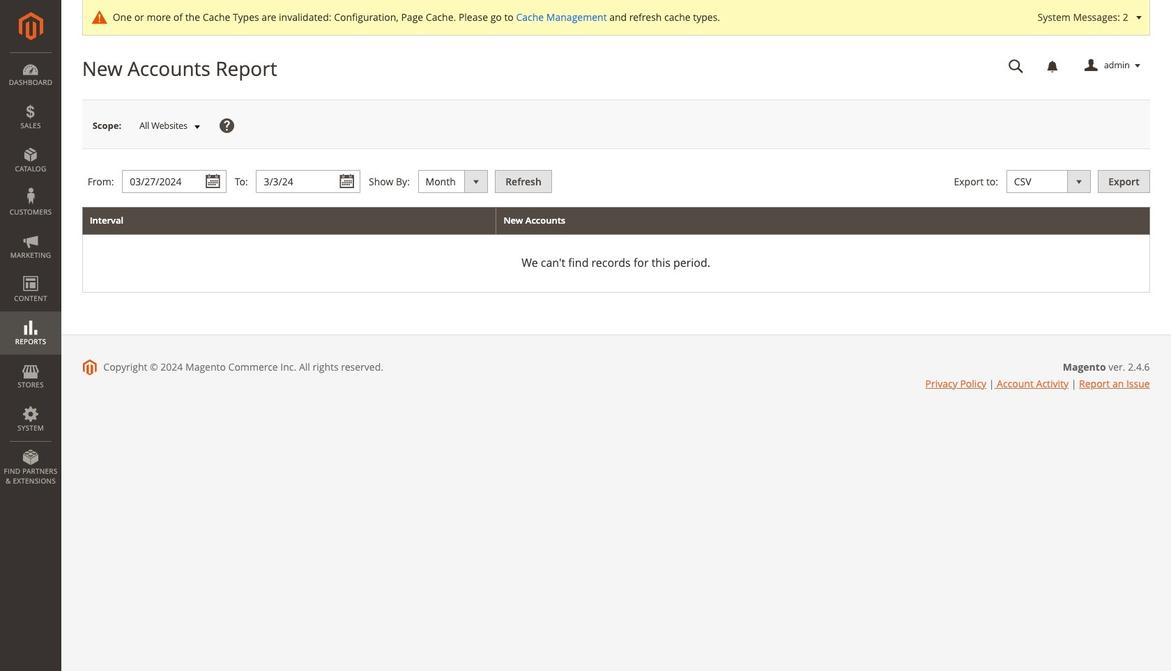 Task type: describe. For each thing, give the bounding box(es) containing it.
magento admin panel image
[[18, 12, 43, 40]]



Task type: locate. For each thing, give the bounding box(es) containing it.
None text field
[[122, 170, 227, 193]]

menu bar
[[0, 52, 61, 493]]

None text field
[[256, 170, 361, 193]]



